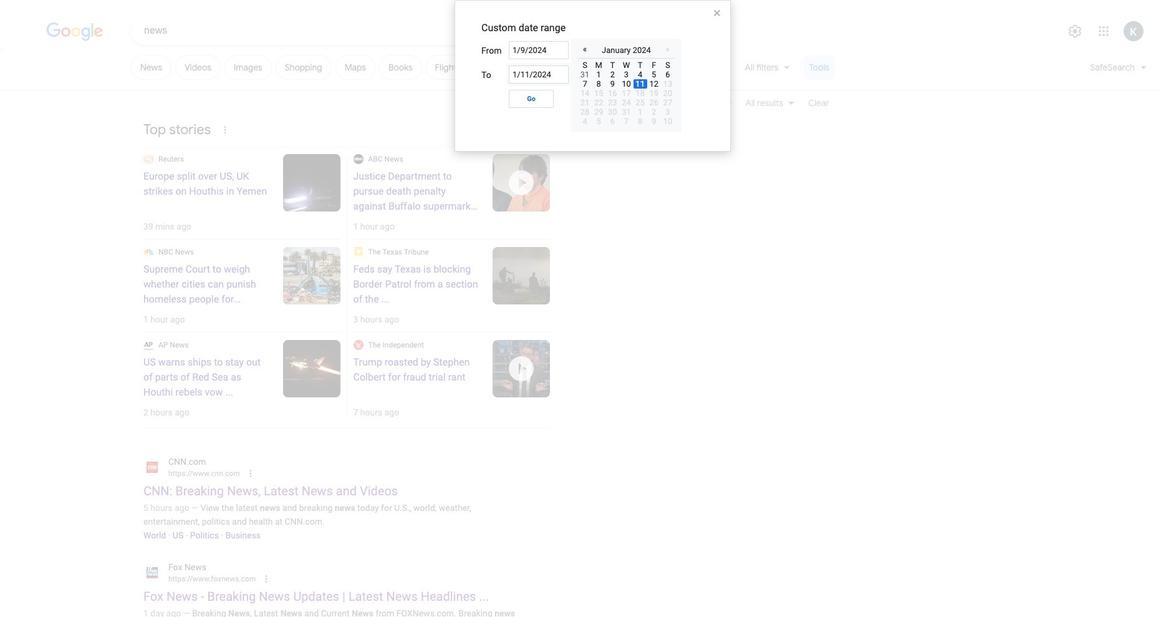 Task type: locate. For each thing, give the bounding box(es) containing it.
dialog
[[455, 0, 731, 152]]

grid
[[578, 59, 675, 126]]

13 jan cell
[[661, 79, 675, 89]]

None text field
[[509, 41, 569, 59], [509, 66, 569, 84], [509, 41, 569, 59], [509, 66, 569, 84]]

heading
[[482, 22, 566, 34], [144, 169, 271, 199], [354, 169, 481, 214], [144, 262, 271, 307], [354, 262, 481, 307], [144, 355, 271, 400], [354, 355, 481, 385]]

29 jan cell
[[592, 107, 606, 117]]

10 feb cell
[[661, 117, 675, 126]]

27 jan cell
[[661, 98, 675, 107]]

31 dec cell
[[578, 70, 592, 79]]

column header
[[578, 59, 592, 70], [592, 59, 606, 70], [606, 59, 620, 70], [620, 59, 634, 70], [634, 59, 648, 70], [648, 59, 661, 70], [661, 59, 675, 70]]

12 jan cell
[[648, 79, 661, 89]]

6 feb cell
[[606, 117, 620, 126]]

2 column header from the left
[[592, 59, 606, 70]]

19 jan cell
[[648, 89, 661, 98]]

11 jan cell
[[634, 79, 648, 89]]

column header up 7 jan "cell"
[[578, 59, 592, 70]]

31 jan cell
[[620, 107, 634, 117]]

column header up 10 jan cell at the right of the page
[[620, 59, 634, 70]]

7 feb cell
[[620, 117, 634, 126]]

8 jan cell
[[592, 79, 606, 89]]

column header up 12 jan cell
[[648, 59, 661, 70]]

column header up 9 jan cell
[[606, 59, 620, 70]]

column header up 13 jan cell on the right top
[[661, 59, 675, 70]]

17 jan cell
[[620, 89, 634, 98]]

4 jan cell
[[634, 70, 648, 79]]

column header up 8 jan cell
[[592, 59, 606, 70]]

26 jan cell
[[648, 98, 661, 107]]

28 jan cell
[[578, 107, 592, 117]]

5 jan cell
[[648, 70, 661, 79]]

21 jan cell
[[578, 98, 592, 107]]

4 column header from the left
[[620, 59, 634, 70]]

row
[[578, 42, 675, 59]]

None text field
[[168, 468, 240, 479], [168, 573, 256, 585], [168, 468, 240, 479], [168, 573, 256, 585]]

5 column header from the left
[[634, 59, 648, 70]]

column header up the "11 jan" cell
[[634, 59, 648, 70]]

1 column header from the left
[[578, 59, 592, 70]]

24 jan cell
[[620, 98, 634, 107]]

23 jan cell
[[606, 98, 620, 107]]

20 jan cell
[[661, 89, 675, 98]]

8 feb cell
[[634, 117, 648, 126]]

9 jan cell
[[606, 79, 620, 89]]

14 jan cell
[[578, 89, 592, 98]]

None search field
[[0, 16, 563, 45]]



Task type: vqa. For each thing, say whether or not it's contained in the screenshot.
22 Jan cell
yes



Task type: describe. For each thing, give the bounding box(es) containing it.
5 feb cell
[[592, 117, 606, 126]]

18 jan cell
[[634, 89, 648, 98]]

3 jan cell
[[620, 70, 634, 79]]

6 column header from the left
[[648, 59, 661, 70]]

25 jan cell
[[634, 98, 648, 107]]

9 feb cell
[[648, 117, 661, 126]]

4 feb cell
[[578, 117, 592, 126]]

15 jan cell
[[592, 89, 606, 98]]

7 column header from the left
[[661, 59, 675, 70]]

google image
[[46, 22, 104, 41]]

2 jan cell
[[606, 70, 620, 79]]

16 jan cell
[[606, 89, 620, 98]]

3 feb cell
[[661, 107, 675, 117]]

6 jan cell
[[661, 70, 675, 79]]

search by voice image
[[487, 23, 502, 38]]

2 feb cell
[[648, 107, 661, 117]]

search by image image
[[512, 23, 527, 38]]

10 jan cell
[[620, 79, 634, 89]]

30 jan cell
[[606, 107, 620, 117]]

22 jan cell
[[592, 98, 606, 107]]

1 jan cell
[[592, 70, 606, 79]]

1 feb cell
[[634, 107, 648, 117]]

7 jan cell
[[578, 79, 592, 89]]

3 column header from the left
[[606, 59, 620, 70]]



